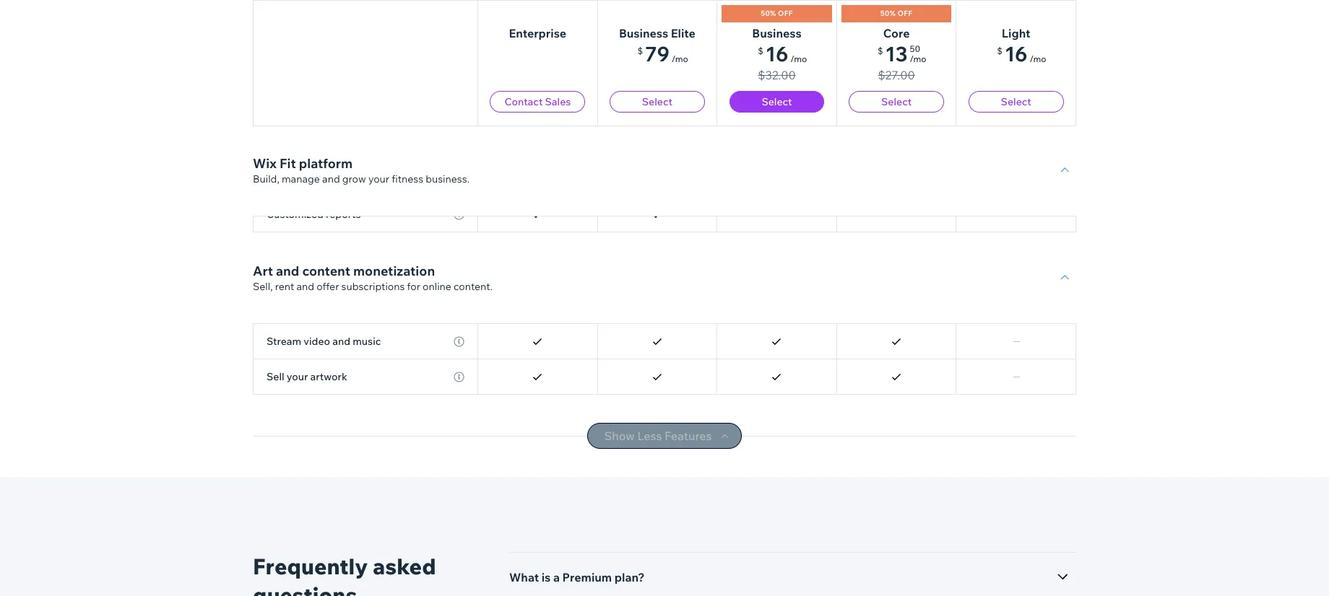 Task type: describe. For each thing, give the bounding box(es) containing it.
enterprise
[[509, 26, 567, 40]]

2 select from the left
[[762, 95, 792, 108]]

monetization
[[353, 263, 435, 280]]

reports
[[326, 208, 361, 221]]

build,
[[253, 173, 279, 186]]

79
[[645, 41, 670, 66]]

and right video
[[332, 335, 350, 348]]

customized
[[267, 208, 324, 221]]

50
[[910, 43, 921, 54]]

a
[[553, 571, 560, 585]]

what
[[509, 571, 539, 585]]

premium
[[563, 571, 612, 585]]

show
[[604, 429, 635, 444]]

/mo inside the 'core $ 13 50 /mo $27.00'
[[910, 53, 927, 64]]

sales
[[545, 95, 571, 108]]

grow
[[342, 173, 366, 186]]

reminders
[[322, 173, 371, 186]]

less
[[637, 429, 662, 444]]

contact sales
[[505, 95, 571, 108]]

/mo inside business elite $ 79 /mo
[[672, 53, 688, 64]]

/mo inside business $ 16 /mo $32.00
[[791, 53, 807, 64]]

4 select from the left
[[1001, 95, 1032, 108]]

staff
[[267, 137, 290, 150]]

stream
[[267, 335, 301, 348]]

frequently asked questions
[[253, 553, 436, 597]]

$ inside business elite $ 79 /mo
[[638, 46, 643, 56]]

questions
[[253, 582, 357, 597]]

customized reports
[[267, 208, 361, 221]]

automated
[[267, 173, 320, 186]]

fit
[[280, 155, 296, 172]]

3 select from the left
[[881, 95, 912, 108]]

artwork
[[310, 371, 347, 384]]

50% off for 16
[[761, 9, 793, 18]]

business for 16
[[752, 26, 802, 40]]

business elite $ 79 /mo
[[619, 26, 696, 66]]

2 select button from the left
[[729, 91, 825, 113]]

contact
[[505, 95, 543, 108]]

4 select button from the left
[[969, 91, 1064, 113]]

3 select button from the left
[[849, 91, 944, 113]]

50% for 13
[[881, 9, 896, 18]]

stream video and music
[[267, 335, 381, 348]]

and up rent
[[276, 263, 299, 280]]

$ inside business $ 16 /mo $32.00
[[758, 46, 763, 56]]

what is a premium plan?
[[509, 571, 645, 585]]

video
[[304, 335, 330, 348]]

and right rent
[[297, 280, 314, 293]]

50% off for 13
[[881, 9, 913, 18]]

for
[[407, 280, 420, 293]]

$27.00
[[878, 68, 915, 82]]

core
[[883, 26, 910, 40]]

business $ 16 /mo $32.00
[[752, 26, 807, 82]]

elite
[[671, 26, 696, 40]]

offer
[[317, 280, 339, 293]]



Task type: vqa. For each thing, say whether or not it's contained in the screenshot.
Sell,
yes



Task type: locate. For each thing, give the bounding box(es) containing it.
1 horizontal spatial 16
[[1005, 41, 1028, 66]]

and inside wix fit platform build, manage and grow your fitness business.
[[322, 173, 340, 186]]

50% off up business $ 16 /mo $32.00
[[761, 9, 793, 18]]

off
[[778, 9, 793, 18], [898, 9, 913, 18]]

sell,
[[253, 280, 273, 293]]

off for 13
[[898, 9, 913, 18]]

1 16 from the left
[[766, 41, 788, 66]]

off for 16
[[778, 9, 793, 18]]

select down 79
[[642, 95, 673, 108]]

0 horizontal spatial 50% off
[[761, 9, 793, 18]]

business up "$32.00"
[[752, 26, 802, 40]]

plan?
[[615, 571, 645, 585]]

2 16 from the left
[[1005, 41, 1028, 66]]

1 $ from the left
[[638, 46, 643, 56]]

music
[[353, 335, 381, 348]]

select button
[[610, 91, 705, 113], [729, 91, 825, 113], [849, 91, 944, 113], [969, 91, 1064, 113]]

automated reminders
[[267, 173, 371, 186]]

off up business $ 16 /mo $32.00
[[778, 9, 793, 18]]

art and content monetization sell, rent and offer subscriptions for online content.
[[253, 263, 493, 293]]

2 50% off from the left
[[881, 9, 913, 18]]

select
[[642, 95, 673, 108], [762, 95, 792, 108], [881, 95, 912, 108], [1001, 95, 1032, 108]]

1 select button from the left
[[610, 91, 705, 113]]

1 horizontal spatial your
[[368, 173, 389, 186]]

50% off
[[761, 9, 793, 18], [881, 9, 913, 18]]

your inside wix fit platform build, manage and grow your fitness business.
[[368, 173, 389, 186]]

2 $ from the left
[[758, 46, 763, 56]]

staff management
[[267, 137, 356, 150]]

platform
[[299, 155, 353, 172]]

2 business from the left
[[752, 26, 802, 40]]

0 vertical spatial your
[[368, 173, 389, 186]]

and
[[322, 173, 340, 186], [276, 263, 299, 280], [297, 280, 314, 293], [332, 335, 350, 348]]

/mo up "$32.00"
[[791, 53, 807, 64]]

/mo down light
[[1030, 53, 1047, 64]]

content.
[[454, 280, 493, 293]]

50% up core on the right
[[881, 9, 896, 18]]

business.
[[426, 173, 470, 186]]

management
[[292, 137, 356, 150]]

asked
[[373, 553, 436, 581]]

select button down "$32.00"
[[729, 91, 825, 113]]

art
[[253, 263, 273, 280]]

$ up "$32.00"
[[758, 46, 763, 56]]

2 /mo from the left
[[791, 53, 807, 64]]

$ left 79
[[638, 46, 643, 56]]

your right sell
[[287, 371, 308, 384]]

show less features
[[604, 429, 712, 444]]

/mo right the 13
[[910, 53, 927, 64]]

0 horizontal spatial off
[[778, 9, 793, 18]]

1 horizontal spatial off
[[898, 9, 913, 18]]

light
[[1002, 26, 1031, 40]]

4 /mo from the left
[[1030, 53, 1047, 64]]

4 $ from the left
[[997, 46, 1003, 56]]

subscriptions
[[341, 280, 405, 293]]

$32.00
[[758, 68, 796, 82]]

0 horizontal spatial 50%
[[761, 9, 776, 18]]

content
[[302, 263, 350, 280]]

50% off up core on the right
[[881, 9, 913, 18]]

select button down $ 16 /mo
[[969, 91, 1064, 113]]

0 horizontal spatial 16
[[766, 41, 788, 66]]

contact sales button
[[490, 91, 585, 113]]

1 50% from the left
[[761, 9, 776, 18]]

select button down 79
[[610, 91, 705, 113]]

$ inside $ 16 /mo
[[997, 46, 1003, 56]]

sell your artwork
[[267, 371, 347, 384]]

business up 79
[[619, 26, 668, 40]]

$ 16 /mo
[[997, 41, 1047, 66]]

16 down light
[[1005, 41, 1028, 66]]

1 business from the left
[[619, 26, 668, 40]]

1 horizontal spatial business
[[752, 26, 802, 40]]

is
[[542, 571, 551, 585]]

$ down light
[[997, 46, 1003, 56]]

select button down the $27.00
[[849, 91, 944, 113]]

3 /mo from the left
[[910, 53, 927, 64]]

manage
[[282, 173, 320, 186]]

13
[[885, 41, 908, 66]]

1 off from the left
[[778, 9, 793, 18]]

select down "$32.00"
[[762, 95, 792, 108]]

online
[[423, 280, 452, 293]]

/mo
[[672, 53, 688, 64], [791, 53, 807, 64], [910, 53, 927, 64], [1030, 53, 1047, 64]]

select down $ 16 /mo
[[1001, 95, 1032, 108]]

2 off from the left
[[898, 9, 913, 18]]

rent
[[275, 280, 294, 293]]

wix fit platform build, manage and grow your fitness business.
[[253, 155, 470, 186]]

select down the $27.00
[[881, 95, 912, 108]]

fitness
[[392, 173, 423, 186]]

50% for 16
[[761, 9, 776, 18]]

50% up business $ 16 /mo $32.00
[[761, 9, 776, 18]]

16 up "$32.00"
[[766, 41, 788, 66]]

16 inside business $ 16 /mo $32.00
[[766, 41, 788, 66]]

show less features button
[[587, 423, 742, 449]]

business for $
[[619, 26, 668, 40]]

$ inside the 'core $ 13 50 /mo $27.00'
[[878, 46, 883, 56]]

off up core on the right
[[898, 9, 913, 18]]

business
[[619, 26, 668, 40], [752, 26, 802, 40]]

1 horizontal spatial 50%
[[881, 9, 896, 18]]

business inside business $ 16 /mo $32.00
[[752, 26, 802, 40]]

/mo inside $ 16 /mo
[[1030, 53, 1047, 64]]

50%
[[761, 9, 776, 18], [881, 9, 896, 18]]

1 select from the left
[[642, 95, 673, 108]]

0 horizontal spatial business
[[619, 26, 668, 40]]

$
[[638, 46, 643, 56], [758, 46, 763, 56], [878, 46, 883, 56], [997, 46, 1003, 56]]

your right grow
[[368, 173, 389, 186]]

sell
[[267, 371, 284, 384]]

1 /mo from the left
[[672, 53, 688, 64]]

1 vertical spatial your
[[287, 371, 308, 384]]

business inside business elite $ 79 /mo
[[619, 26, 668, 40]]

/mo right 79
[[672, 53, 688, 64]]

and down the platform
[[322, 173, 340, 186]]

$ left the 13
[[878, 46, 883, 56]]

1 50% off from the left
[[761, 9, 793, 18]]

0 horizontal spatial your
[[287, 371, 308, 384]]

wix
[[253, 155, 277, 172]]

2 50% from the left
[[881, 9, 896, 18]]

features
[[665, 429, 712, 444]]

frequently
[[253, 553, 368, 581]]

core $ 13 50 /mo $27.00
[[878, 26, 927, 82]]

16
[[766, 41, 788, 66], [1005, 41, 1028, 66]]

1 horizontal spatial 50% off
[[881, 9, 913, 18]]

3 $ from the left
[[878, 46, 883, 56]]

your
[[368, 173, 389, 186], [287, 371, 308, 384]]



